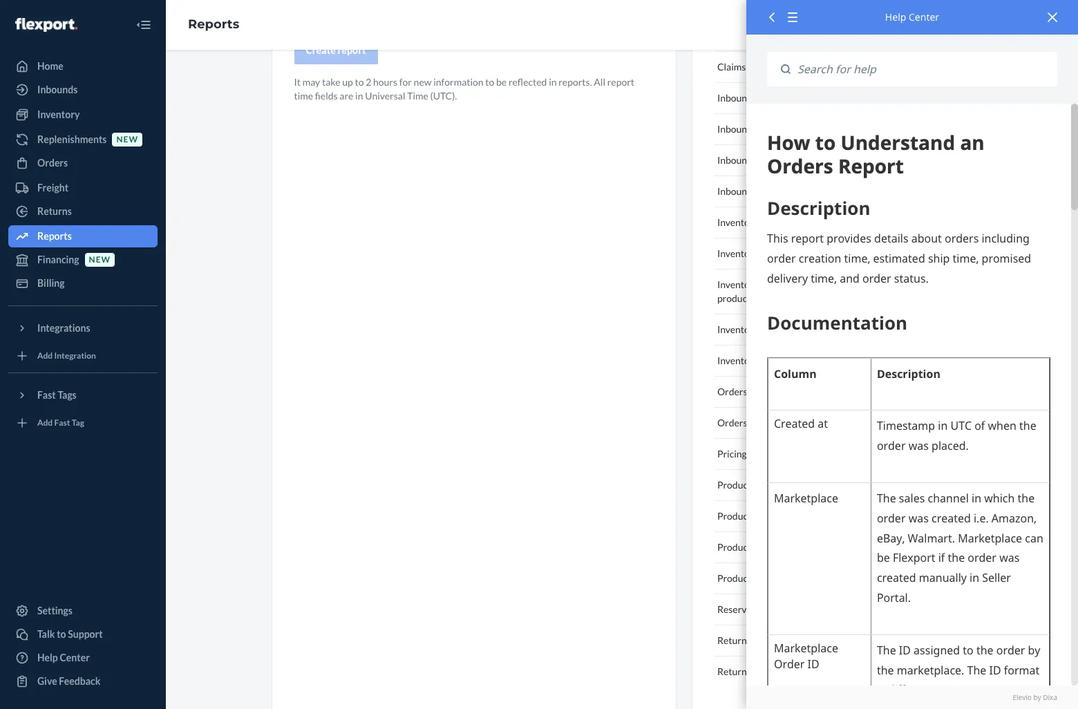 Task type: vqa. For each thing, say whether or not it's contained in the screenshot.
the With within the Products - All SKUs With Alias Counts button
no



Task type: describe. For each thing, give the bounding box(es) containing it.
return
[[772, 635, 801, 646]]

- for inbounds - monthly reconciliation
[[759, 123, 762, 135]]

financing
[[37, 254, 79, 265]]

add for add integration
[[37, 351, 53, 361]]

inventory for inventory - units in long term storage
[[718, 324, 759, 335]]

products)
[[877, 248, 917, 259]]

hours
[[373, 76, 398, 88]]

reports.
[[559, 76, 592, 88]]

shipping
[[764, 185, 801, 197]]

skus down orders - shipments button
[[837, 448, 860, 460]]

inbounds for inbounds - monthly reconciliation
[[718, 123, 757, 135]]

orders left &
[[794, 604, 824, 615]]

skus inside button
[[763, 572, 786, 584]]

with for products - available skus with no aliases
[[829, 541, 850, 553]]

orders for orders
[[37, 157, 68, 169]]

reserve inside inventory details - reserve storage button
[[798, 355, 832, 366]]

products - all skus with alias counts button
[[715, 470, 940, 501]]

inventory for inventory - lot tracking and fefo (all products)
[[718, 248, 759, 259]]

inbounds for inbounds
[[37, 84, 78, 95]]

transfers
[[834, 604, 874, 615]]

universal
[[365, 90, 405, 102]]

- inside inventory details - reserve storage button
[[793, 355, 796, 366]]

orders - shipments
[[718, 417, 799, 429]]

new for replenishments
[[116, 134, 138, 145]]

products - all skus with alias counts
[[718, 479, 878, 491]]

orders up shipments
[[768, 386, 798, 398]]

1 horizontal spatial center
[[909, 10, 940, 24]]

home
[[37, 60, 63, 72]]

products for products - available skus with alias counts
[[718, 510, 756, 522]]

create
[[306, 44, 336, 56]]

- for products - available skus with no aliases
[[758, 541, 761, 553]]

available for products - available skus with alias counts
[[763, 510, 802, 522]]

fast tags
[[37, 389, 77, 401]]

tracking for (single
[[782, 279, 816, 290]]

skus down the transfers
[[841, 635, 864, 646]]

inbounds - monthly reconciliation button
[[715, 114, 940, 145]]

fields
[[315, 90, 338, 102]]

- for pricing - fulfillment fees for skus
[[749, 448, 752, 460]]

inbounds - inventory reconciliation button
[[715, 83, 940, 114]]

products - available skus with no aliases button
[[715, 532, 940, 563]]

products - available skus with alias counts
[[718, 510, 905, 522]]

- for inbounds - packages
[[759, 154, 762, 166]]

it
[[294, 76, 301, 88]]

long
[[800, 324, 821, 335]]

1 horizontal spatial reports
[[188, 17, 239, 32]]

close navigation image
[[136, 17, 152, 33]]

add for add fast tag
[[37, 418, 53, 428]]

alias for products - available skus with alias counts
[[852, 510, 872, 522]]

lot for inventory - lot tracking and fefo (single product)
[[766, 279, 780, 290]]

all inside it may take up to 2 hours for new information to be reflected in reports. all report time fields are in universal time (utc).
[[594, 76, 606, 88]]

information
[[434, 76, 484, 88]]

create report
[[306, 44, 366, 56]]

time
[[407, 90, 429, 102]]

- for billing - credits report
[[746, 30, 749, 41]]

feedback
[[59, 675, 101, 687]]

billing - credits report
[[718, 30, 814, 41]]

inventory - lot tracking and fefo (single product)
[[718, 279, 889, 304]]

counts for products - available skus with alias counts
[[874, 510, 905, 522]]

returns - all return items by skus
[[718, 635, 864, 646]]

time
[[294, 90, 313, 102]]

new for financing
[[89, 255, 111, 265]]

inventory link
[[8, 104, 158, 126]]

with for products - available skus with alias counts
[[829, 510, 850, 522]]

tags
[[58, 389, 77, 401]]

tag
[[72, 418, 84, 428]]

skus down products - available skus with alias counts
[[804, 541, 827, 553]]

skus up 'products - available skus with no aliases'
[[804, 510, 827, 522]]

0 vertical spatial storage
[[846, 324, 879, 335]]

inventory - lot tracking and fefo (single product) button
[[715, 270, 940, 315]]

fast inside add fast tag link
[[54, 418, 70, 428]]

- for orders - shipments
[[750, 417, 753, 429]]

inventory - levels today
[[718, 216, 819, 228]]

monthly
[[764, 123, 800, 135]]

- for inventory - lot tracking and fefo (all products)
[[761, 248, 764, 259]]

inventory for inventory - lot tracking and fefo (single product)
[[718, 279, 759, 290]]

term
[[823, 324, 844, 335]]

help center link
[[8, 647, 158, 669]]

home link
[[8, 55, 158, 77]]

- for returns - all return items by skus
[[753, 635, 757, 646]]

- for inventory - lot tracking and fefo (single product)
[[761, 279, 764, 290]]

returns - all return items by skus button
[[715, 626, 940, 657]]

are
[[340, 90, 354, 102]]

- for orders - all orders
[[750, 386, 753, 398]]

2
[[366, 76, 371, 88]]

be
[[496, 76, 507, 88]]

billing - credits report button
[[715, 21, 940, 52]]

help center inside help center link
[[37, 652, 90, 664]]

inbounds for inbounds - shipping plan reconciliation
[[718, 185, 757, 197]]

aliases inside button
[[841, 572, 871, 584]]

integration
[[54, 351, 96, 361]]

billing for billing
[[37, 277, 65, 289]]

by inside button
[[829, 635, 839, 646]]

fefo for (all
[[836, 248, 860, 259]]

elevio by dixa link
[[767, 693, 1058, 702]]

inventory - units in long term storage
[[718, 324, 879, 335]]

all for returns - all returns
[[758, 666, 770, 678]]

all for orders - all orders
[[755, 386, 766, 398]]

create report button
[[294, 37, 378, 64]]

settings link
[[8, 600, 158, 622]]

orders for orders - all orders
[[718, 386, 748, 398]]

- for products - skus with linked aliases
[[758, 572, 761, 584]]

integrations button
[[8, 317, 158, 339]]

pricing
[[718, 448, 747, 460]]

0 vertical spatial help center
[[886, 10, 940, 24]]

for inside it may take up to 2 hours for new information to be reflected in reports. all report time fields are in universal time (utc).
[[399, 76, 412, 88]]

inventory for inventory details - reserve storage
[[718, 355, 759, 366]]

- for products - available skus with alias counts
[[758, 510, 761, 522]]

and for (single
[[818, 279, 834, 290]]

inbounds for inbounds - packages
[[718, 154, 757, 166]]

1 vertical spatial center
[[60, 652, 90, 664]]

elevio by dixa
[[1013, 693, 1058, 702]]

inbounds - shipping plan reconciliation button
[[715, 176, 940, 207]]

with for products - all skus with alias counts
[[801, 479, 823, 491]]

inventory for inventory - levels today
[[718, 216, 759, 228]]

products - available skus with alias counts button
[[715, 501, 940, 532]]

credits
[[751, 30, 782, 41]]

inbounds link
[[8, 79, 158, 101]]

inventory - lot tracking and fefo (all products) button
[[715, 239, 940, 270]]

in inside button
[[791, 324, 798, 335]]

&
[[826, 604, 833, 615]]

1 claims from the left
[[718, 61, 746, 73]]

orders - all orders button
[[715, 377, 940, 408]]

fast inside 'fast tags' dropdown button
[[37, 389, 56, 401]]

products for products - all skus with alias counts
[[718, 479, 756, 491]]

skus down pricing - fulfillment fees for skus
[[776, 479, 799, 491]]

inbounds - shipping plan reconciliation
[[718, 185, 883, 197]]

aliases inside button
[[866, 541, 896, 553]]

inbounds - packages button
[[715, 145, 940, 176]]

add integration link
[[8, 345, 158, 367]]

give
[[37, 675, 57, 687]]

details
[[761, 355, 791, 366]]

add fast tag
[[37, 418, 84, 428]]

and for (all
[[818, 248, 834, 259]]

with inside button
[[788, 572, 809, 584]]

shipments
[[755, 417, 799, 429]]

alias for products - all skus with alias counts
[[824, 479, 845, 491]]

returns - all returns
[[718, 666, 806, 678]]



Task type: locate. For each thing, give the bounding box(es) containing it.
with left linked
[[788, 572, 809, 584]]

1 products from the top
[[718, 479, 756, 491]]

0 vertical spatial reports
[[188, 17, 239, 32]]

1 fefo from the top
[[836, 248, 860, 259]]

0 vertical spatial in
[[549, 76, 557, 88]]

1 vertical spatial reserve
[[718, 604, 752, 615]]

fefo inside inventory - lot tracking and fefo (single product)
[[836, 279, 860, 290]]

1 lot from the top
[[766, 248, 780, 259]]

orders up orders - shipments
[[718, 386, 748, 398]]

inventory up monthly
[[764, 92, 806, 104]]

help center
[[886, 10, 940, 24], [37, 652, 90, 664]]

products - available skus with no aliases
[[718, 541, 896, 553]]

returns for returns - all returns
[[718, 666, 751, 678]]

- for inbounds - shipping plan reconciliation
[[759, 185, 762, 197]]

fefo inside "button"
[[836, 248, 860, 259]]

- inside claims - claims submitted "button"
[[748, 61, 751, 73]]

lot down inventory - levels today
[[766, 248, 780, 259]]

products for products - available skus with no aliases
[[718, 541, 756, 553]]

- down fulfillment
[[758, 479, 761, 491]]

inbounds up inbounds - packages
[[718, 123, 757, 135]]

2 fefo from the top
[[836, 279, 860, 290]]

new up billing link
[[89, 255, 111, 265]]

all right reports.
[[594, 76, 606, 88]]

tracking inside "button"
[[782, 248, 816, 259]]

inbounds down claims - claims submitted
[[718, 92, 757, 104]]

- inside products - all skus with alias counts button
[[758, 479, 761, 491]]

to left be
[[486, 76, 495, 88]]

center down talk to support
[[60, 652, 90, 664]]

1 vertical spatial by
[[1034, 693, 1042, 702]]

0 vertical spatial fast
[[37, 389, 56, 401]]

inventory down product)
[[718, 324, 759, 335]]

1 vertical spatial report
[[608, 76, 635, 88]]

add fast tag link
[[8, 412, 158, 434]]

- inside 'returns - all return items by skus' button
[[753, 635, 757, 646]]

up
[[342, 76, 353, 88]]

1 vertical spatial help
[[37, 652, 58, 664]]

0 horizontal spatial billing
[[37, 277, 65, 289]]

items
[[803, 635, 827, 646]]

alias down pricing - fulfillment fees for skus button
[[824, 479, 845, 491]]

- up orders - shipments
[[750, 386, 753, 398]]

reconciliation for inbounds - inventory reconciliation
[[807, 92, 868, 104]]

inventory left levels
[[718, 216, 759, 228]]

Search search field
[[791, 52, 1058, 87]]

and down inventory - lot tracking and fefo (all products) "button"
[[818, 279, 834, 290]]

1 vertical spatial in
[[355, 90, 363, 102]]

inventory - units in long term storage button
[[715, 315, 940, 346]]

storage right term
[[846, 324, 879, 335]]

all
[[594, 76, 606, 88], [755, 386, 766, 398], [763, 479, 775, 491], [758, 635, 770, 646], [758, 666, 770, 678]]

1 and from the top
[[818, 248, 834, 259]]

- inside inbounds - shipping plan reconciliation button
[[759, 185, 762, 197]]

0 horizontal spatial help center
[[37, 652, 90, 664]]

1 horizontal spatial alias
[[852, 510, 872, 522]]

help center up give feedback
[[37, 652, 90, 664]]

all down returns - all return items by skus
[[758, 666, 770, 678]]

reserve up returns - all return items by skus
[[718, 604, 752, 615]]

help inside help center link
[[37, 652, 58, 664]]

- left return
[[753, 635, 757, 646]]

in right are on the top of page
[[355, 90, 363, 102]]

and inside "button"
[[818, 248, 834, 259]]

replenishments
[[37, 133, 107, 145]]

0 vertical spatial new
[[414, 76, 432, 88]]

storage down term
[[834, 355, 867, 366]]

- inside pricing - fulfillment fees for skus button
[[749, 448, 752, 460]]

3 products from the top
[[718, 541, 756, 553]]

- for products - all skus with alias counts
[[758, 479, 761, 491]]

all inside products - all skus with alias counts button
[[763, 479, 775, 491]]

- right the pricing
[[749, 448, 752, 460]]

inventory inside inventory - levels today button
[[718, 216, 759, 228]]

0 vertical spatial lot
[[766, 248, 780, 259]]

- up reserve storage - orders & transfers
[[758, 572, 761, 584]]

flexport logo image
[[15, 18, 77, 32]]

center up 'search' search field
[[909, 10, 940, 24]]

plan
[[803, 185, 821, 197]]

orders
[[37, 157, 68, 169], [718, 386, 748, 398], [768, 386, 798, 398], [718, 417, 748, 429], [794, 604, 824, 615]]

tracking for (all
[[782, 248, 816, 259]]

1 vertical spatial and
[[818, 279, 834, 290]]

all inside returns - all returns button
[[758, 666, 770, 678]]

claims - claims submitted
[[718, 61, 828, 73]]

inventory down inventory - levels today
[[718, 248, 759, 259]]

1 horizontal spatial reports link
[[188, 17, 239, 32]]

by
[[829, 635, 839, 646], [1034, 693, 1042, 702]]

new up time
[[414, 76, 432, 88]]

in left reports.
[[549, 76, 557, 88]]

- for inbounds - inventory reconciliation
[[759, 92, 762, 104]]

fees
[[802, 448, 821, 460]]

it may take up to 2 hours for new information to be reflected in reports. all report time fields are in universal time (utc).
[[294, 76, 635, 102]]

may
[[303, 76, 320, 88]]

returns - all returns button
[[715, 657, 940, 687]]

to right talk
[[57, 628, 66, 640]]

2 lot from the top
[[766, 279, 780, 290]]

freight
[[37, 182, 68, 194]]

inventory up orders - all orders at the bottom of page
[[718, 355, 759, 366]]

- inside orders - all orders button
[[750, 386, 753, 398]]

fefo left (single
[[836, 279, 860, 290]]

lot inside inventory - lot tracking and fefo (all products) "button"
[[766, 248, 780, 259]]

reconciliation for inbounds - monthly reconciliation
[[802, 123, 862, 135]]

2 horizontal spatial in
[[791, 324, 798, 335]]

- up 'inventory - units in long term storage'
[[761, 279, 764, 290]]

1 vertical spatial lot
[[766, 279, 780, 290]]

aliases right no
[[866, 541, 896, 553]]

fefo for (single
[[836, 279, 860, 290]]

fefo left (all
[[836, 248, 860, 259]]

- inside inventory - lot tracking and fefo (all products) "button"
[[761, 248, 764, 259]]

talk to support button
[[8, 624, 158, 646]]

0 vertical spatial available
[[763, 510, 802, 522]]

add
[[37, 351, 53, 361], [37, 418, 53, 428]]

2 vertical spatial in
[[791, 324, 798, 335]]

inventory
[[764, 92, 806, 104], [37, 109, 80, 120], [718, 216, 759, 228], [718, 248, 759, 259], [718, 279, 759, 290], [718, 324, 759, 335], [718, 355, 759, 366]]

products inside products - skus with linked aliases button
[[718, 572, 756, 584]]

0 horizontal spatial help
[[37, 652, 58, 664]]

by left the dixa
[[1034, 693, 1042, 702]]

and inside inventory - lot tracking and fefo (single product)
[[818, 279, 834, 290]]

(utc).
[[430, 90, 457, 102]]

1 horizontal spatial report
[[608, 76, 635, 88]]

inbounds - inventory reconciliation
[[718, 92, 868, 104]]

- inside inventory - levels today button
[[761, 216, 764, 228]]

settings
[[37, 605, 73, 617]]

with left no
[[829, 541, 850, 553]]

2 vertical spatial new
[[89, 255, 111, 265]]

0 vertical spatial for
[[399, 76, 412, 88]]

0 vertical spatial and
[[818, 248, 834, 259]]

inventory inside "inbounds - inventory reconciliation" button
[[764, 92, 806, 104]]

aliases right linked
[[841, 572, 871, 584]]

0 horizontal spatial for
[[399, 76, 412, 88]]

0 horizontal spatial reports
[[37, 230, 72, 242]]

report
[[338, 44, 366, 56], [608, 76, 635, 88]]

freight link
[[8, 177, 158, 199]]

and down inventory - levels today button
[[818, 248, 834, 259]]

help up give
[[37, 652, 58, 664]]

claims - claims submitted button
[[715, 52, 940, 83]]

- down returns - all return items by skus
[[753, 666, 757, 678]]

1 vertical spatial add
[[37, 418, 53, 428]]

units
[[766, 324, 789, 335]]

available up products - skus with linked aliases
[[763, 541, 802, 553]]

claims down billing - credits report
[[718, 61, 746, 73]]

1 horizontal spatial in
[[549, 76, 557, 88]]

0 horizontal spatial in
[[355, 90, 363, 102]]

inbounds down inbounds - packages
[[718, 185, 757, 197]]

0 vertical spatial by
[[829, 635, 839, 646]]

1 vertical spatial fefo
[[836, 279, 860, 290]]

orders for orders - shipments
[[718, 417, 748, 429]]

new up orders link
[[116, 134, 138, 145]]

1 horizontal spatial to
[[355, 76, 364, 88]]

storage
[[846, 324, 879, 335], [834, 355, 867, 366], [754, 604, 787, 615]]

0 horizontal spatial report
[[338, 44, 366, 56]]

returns link
[[8, 200, 158, 223]]

lot for inventory - lot tracking and fefo (all products)
[[766, 248, 780, 259]]

1 vertical spatial aliases
[[841, 572, 871, 584]]

(single
[[862, 279, 889, 290]]

- left the shipping
[[759, 185, 762, 197]]

1 available from the top
[[763, 510, 802, 522]]

0 vertical spatial aliases
[[866, 541, 896, 553]]

billing for billing - credits report
[[718, 30, 744, 41]]

0 horizontal spatial new
[[89, 255, 111, 265]]

- left the credits
[[746, 30, 749, 41]]

- down claims - claims submitted
[[759, 92, 762, 104]]

- for inventory - levels today
[[761, 216, 764, 228]]

reconciliation down claims - claims submitted "button"
[[807, 92, 868, 104]]

0 vertical spatial center
[[909, 10, 940, 24]]

all inside orders - all orders button
[[755, 386, 766, 398]]

all for products - all skus with alias counts
[[763, 479, 775, 491]]

0 horizontal spatial reports link
[[8, 225, 158, 248]]

1 vertical spatial reports
[[37, 230, 72, 242]]

2 horizontal spatial to
[[486, 76, 495, 88]]

available
[[763, 510, 802, 522], [763, 541, 802, 553]]

inventory inside inventory - lot tracking and fefo (all products) "button"
[[718, 248, 759, 259]]

- inside inventory - units in long term storage button
[[761, 324, 764, 335]]

for up time
[[399, 76, 412, 88]]

1 vertical spatial help center
[[37, 652, 90, 664]]

inbounds for inbounds - inventory reconciliation
[[718, 92, 757, 104]]

reports
[[188, 17, 239, 32], [37, 230, 72, 242]]

all up orders - shipments
[[755, 386, 766, 398]]

- inside products - skus with linked aliases button
[[758, 572, 761, 584]]

report inside it may take up to 2 hours for new information to be reflected in reports. all report time fields are in universal time (utc).
[[608, 76, 635, 88]]

1 vertical spatial tracking
[[782, 279, 816, 290]]

inventory details - reserve storage
[[718, 355, 867, 366]]

0 vertical spatial tracking
[[782, 248, 816, 259]]

report right 'create'
[[338, 44, 366, 56]]

1 tracking from the top
[[782, 248, 816, 259]]

products
[[718, 479, 756, 491], [718, 510, 756, 522], [718, 541, 756, 553], [718, 572, 756, 584]]

orders up the pricing
[[718, 417, 748, 429]]

by right items
[[829, 635, 839, 646]]

inventory - levels today button
[[715, 207, 940, 239]]

products inside products - available skus with alias counts button
[[718, 510, 756, 522]]

to left 2
[[355, 76, 364, 88]]

no
[[852, 541, 864, 553]]

- inside returns - all returns button
[[753, 666, 757, 678]]

1 vertical spatial counts
[[874, 510, 905, 522]]

- down inventory - levels today
[[761, 248, 764, 259]]

reports link
[[188, 17, 239, 32], [8, 225, 158, 248]]

reserve inside the reserve storage - orders & transfers button
[[718, 604, 752, 615]]

fast left tags
[[37, 389, 56, 401]]

0 vertical spatial counts
[[847, 479, 878, 491]]

inventory up product)
[[718, 279, 759, 290]]

product)
[[718, 292, 754, 304]]

billing link
[[8, 272, 158, 295]]

products inside 'products - available skus with no aliases' button
[[718, 541, 756, 553]]

tracking down the today
[[782, 248, 816, 259]]

orders link
[[8, 152, 158, 174]]

inventory - lot tracking and fefo (all products)
[[718, 248, 917, 259]]

2 and from the top
[[818, 279, 834, 290]]

talk
[[37, 628, 55, 640]]

- inside "inbounds - inventory reconciliation" button
[[759, 92, 762, 104]]

1 horizontal spatial claims
[[753, 61, 782, 73]]

inventory up replenishments
[[37, 109, 80, 120]]

support
[[68, 628, 103, 640]]

- inside products - available skus with alias counts button
[[758, 510, 761, 522]]

billing down 'financing'
[[37, 277, 65, 289]]

with down the fees
[[801, 479, 823, 491]]

fast left tag
[[54, 418, 70, 428]]

1 add from the top
[[37, 351, 53, 361]]

tracking inside inventory - lot tracking and fefo (single product)
[[782, 279, 816, 290]]

products for products - skus with linked aliases
[[718, 572, 756, 584]]

1 horizontal spatial for
[[823, 448, 836, 460]]

(all
[[862, 248, 875, 259]]

0 vertical spatial report
[[338, 44, 366, 56]]

reserve storage - orders & transfers
[[718, 604, 874, 615]]

billing
[[718, 30, 744, 41], [37, 277, 65, 289]]

returns for returns - all return items by skus
[[718, 635, 751, 646]]

0 horizontal spatial alias
[[824, 479, 845, 491]]

- down billing - credits report
[[748, 61, 751, 73]]

2 add from the top
[[37, 418, 53, 428]]

returns
[[37, 205, 72, 217], [718, 635, 751, 646], [718, 666, 751, 678], [772, 666, 806, 678]]

inventory inside inventory link
[[37, 109, 80, 120]]

reserve storage - orders & transfers button
[[715, 595, 940, 626]]

fulfillment
[[754, 448, 800, 460]]

storage up return
[[754, 604, 787, 615]]

inventory inside inventory details - reserve storage button
[[718, 355, 759, 366]]

available for products - available skus with no aliases
[[763, 541, 802, 553]]

inbounds - monthly reconciliation
[[718, 123, 862, 135]]

billing inside button
[[718, 30, 744, 41]]

all down fulfillment
[[763, 479, 775, 491]]

1 vertical spatial fast
[[54, 418, 70, 428]]

0 vertical spatial billing
[[718, 30, 744, 41]]

0 vertical spatial add
[[37, 351, 53, 361]]

- for returns - all returns
[[753, 666, 757, 678]]

with down products - all skus with alias counts button
[[829, 510, 850, 522]]

give feedback button
[[8, 671, 158, 693]]

0 vertical spatial help
[[886, 10, 907, 24]]

give feedback
[[37, 675, 101, 687]]

add left integration
[[37, 351, 53, 361]]

available down products - all skus with alias counts
[[763, 510, 802, 522]]

- for claims - claims submitted
[[748, 61, 751, 73]]

0 vertical spatial alias
[[824, 479, 845, 491]]

inbounds down home
[[37, 84, 78, 95]]

1 horizontal spatial help
[[886, 10, 907, 24]]

- inside orders - shipments button
[[750, 417, 753, 429]]

inventory inside inventory - units in long term storage button
[[718, 324, 759, 335]]

levels
[[766, 216, 792, 228]]

skus up reserve storage - orders & transfers
[[763, 572, 786, 584]]

- inside inventory - lot tracking and fefo (single product)
[[761, 279, 764, 290]]

1 vertical spatial alias
[[852, 510, 872, 522]]

report right reports.
[[608, 76, 635, 88]]

for right the fees
[[823, 448, 836, 460]]

in left long
[[791, 324, 798, 335]]

- left packages
[[759, 154, 762, 166]]

0 horizontal spatial to
[[57, 628, 66, 640]]

- up products - skus with linked aliases
[[758, 541, 761, 553]]

2 available from the top
[[763, 541, 802, 553]]

lot inside inventory - lot tracking and fefo (single product)
[[766, 279, 780, 290]]

inventory inside inventory - lot tracking and fefo (single product)
[[718, 279, 759, 290]]

help up 'search' search field
[[886, 10, 907, 24]]

inbounds inside button
[[718, 154, 757, 166]]

1 vertical spatial available
[[763, 541, 802, 553]]

new
[[414, 76, 432, 88], [116, 134, 138, 145], [89, 255, 111, 265]]

- inside the inbounds - packages button
[[759, 154, 762, 166]]

2 vertical spatial storage
[[754, 604, 787, 615]]

integrations
[[37, 322, 90, 334]]

for
[[399, 76, 412, 88], [823, 448, 836, 460]]

tracking down 'inventory - lot tracking and fefo (all products)'
[[782, 279, 816, 290]]

add down fast tags
[[37, 418, 53, 428]]

1 vertical spatial reports link
[[8, 225, 158, 248]]

- up returns - all return items by skus
[[788, 604, 792, 615]]

- left levels
[[761, 216, 764, 228]]

fast tags button
[[8, 384, 158, 407]]

1 vertical spatial for
[[823, 448, 836, 460]]

help center up 'search' search field
[[886, 10, 940, 24]]

storage inside button
[[834, 355, 867, 366]]

- inside the reserve storage - orders & transfers button
[[788, 604, 792, 615]]

inbounds
[[37, 84, 78, 95], [718, 92, 757, 104], [718, 123, 757, 135], [718, 154, 757, 166], [718, 185, 757, 197]]

to inside button
[[57, 628, 66, 640]]

1 vertical spatial new
[[116, 134, 138, 145]]

claims down the credits
[[753, 61, 782, 73]]

lot
[[766, 248, 780, 259], [766, 279, 780, 290]]

fast
[[37, 389, 56, 401], [54, 418, 70, 428]]

1 horizontal spatial reserve
[[798, 355, 832, 366]]

0 vertical spatial reconciliation
[[807, 92, 868, 104]]

2 claims from the left
[[753, 61, 782, 73]]

0 horizontal spatial by
[[829, 635, 839, 646]]

all inside 'returns - all return items by skus' button
[[758, 635, 770, 646]]

0 vertical spatial reports link
[[188, 17, 239, 32]]

report inside button
[[338, 44, 366, 56]]

new inside it may take up to 2 hours for new information to be reflected in reports. all report time fields are in universal time (utc).
[[414, 76, 432, 88]]

tracking
[[782, 248, 816, 259], [782, 279, 816, 290]]

dixa
[[1043, 693, 1058, 702]]

linked
[[811, 572, 839, 584]]

- left monthly
[[759, 123, 762, 135]]

returns for returns
[[37, 205, 72, 217]]

2 vertical spatial reconciliation
[[823, 185, 883, 197]]

billing left the credits
[[718, 30, 744, 41]]

pricing - fulfillment fees for skus
[[718, 448, 860, 460]]

0 horizontal spatial center
[[60, 652, 90, 664]]

- left shipments
[[750, 417, 753, 429]]

returns inside "link"
[[37, 205, 72, 217]]

counts for products - all skus with alias counts
[[847, 479, 878, 491]]

orders up freight
[[37, 157, 68, 169]]

1 horizontal spatial help center
[[886, 10, 940, 24]]

report
[[784, 30, 814, 41]]

1 horizontal spatial by
[[1034, 693, 1042, 702]]

reconciliation
[[807, 92, 868, 104], [802, 123, 862, 135], [823, 185, 883, 197]]

1 vertical spatial reconciliation
[[802, 123, 862, 135]]

inbounds left packages
[[718, 154, 757, 166]]

all left return
[[758, 635, 770, 646]]

- for inventory - units in long term storage
[[761, 324, 764, 335]]

2 tracking from the top
[[782, 279, 816, 290]]

1 vertical spatial billing
[[37, 277, 65, 289]]

for inside button
[[823, 448, 836, 460]]

- right details
[[793, 355, 796, 366]]

2 products from the top
[[718, 510, 756, 522]]

orders - all orders
[[718, 386, 798, 398]]

0 vertical spatial reserve
[[798, 355, 832, 366]]

4 products from the top
[[718, 572, 756, 584]]

1 horizontal spatial billing
[[718, 30, 744, 41]]

alias
[[824, 479, 845, 491], [852, 510, 872, 522]]

- inside billing - credits report button
[[746, 30, 749, 41]]

- down products - all skus with alias counts
[[758, 510, 761, 522]]

0 horizontal spatial claims
[[718, 61, 746, 73]]

alias up no
[[852, 510, 872, 522]]

claims
[[718, 61, 746, 73], [753, 61, 782, 73]]

0 vertical spatial fefo
[[836, 248, 860, 259]]

1 horizontal spatial new
[[116, 134, 138, 145]]

0 horizontal spatial reserve
[[718, 604, 752, 615]]

take
[[322, 76, 341, 88]]

- inside inbounds - monthly reconciliation button
[[759, 123, 762, 135]]

1 vertical spatial storage
[[834, 355, 867, 366]]

2 horizontal spatial new
[[414, 76, 432, 88]]

all for returns - all return items by skus
[[758, 635, 770, 646]]

products inside products - all skus with alias counts button
[[718, 479, 756, 491]]

- inside 'products - available skus with no aliases' button
[[758, 541, 761, 553]]

reconciliation down the inbounds - packages button
[[823, 185, 883, 197]]



